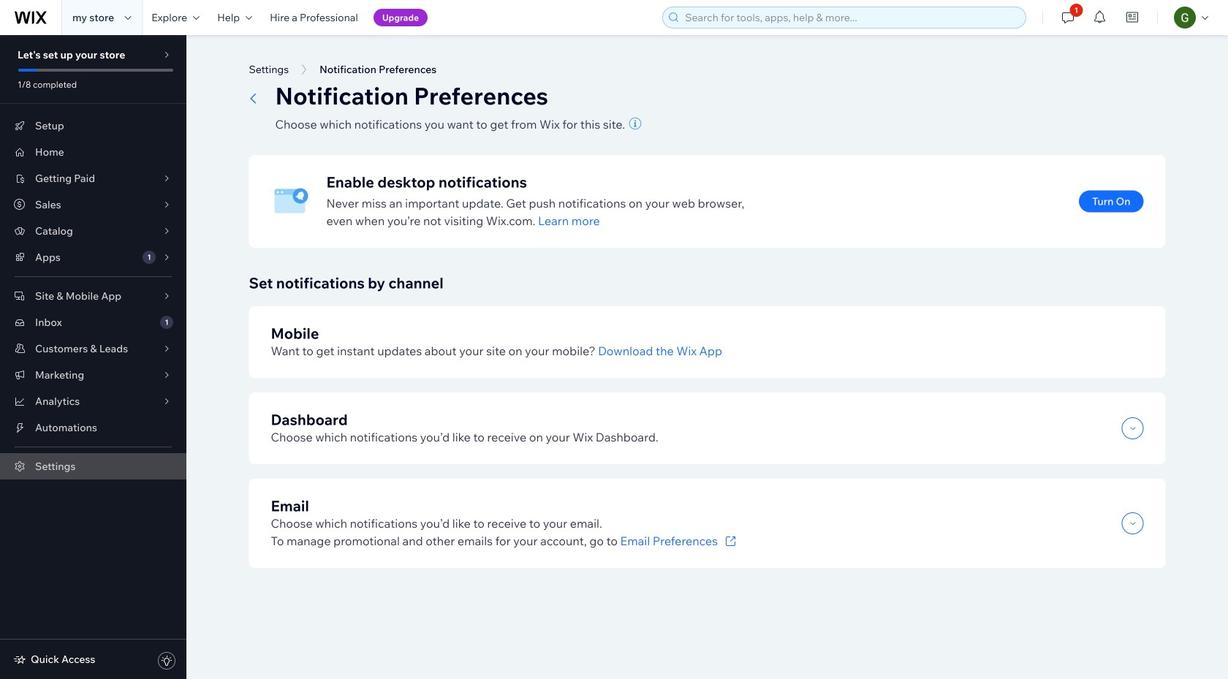 Task type: vqa. For each thing, say whether or not it's contained in the screenshot.
Enable desktop notifications image
yes



Task type: locate. For each thing, give the bounding box(es) containing it.
sidebar element
[[0, 35, 186, 679]]

Search for tools, apps, help & more... field
[[681, 7, 1022, 28]]

enable desktop notifications image
[[271, 182, 310, 221]]



